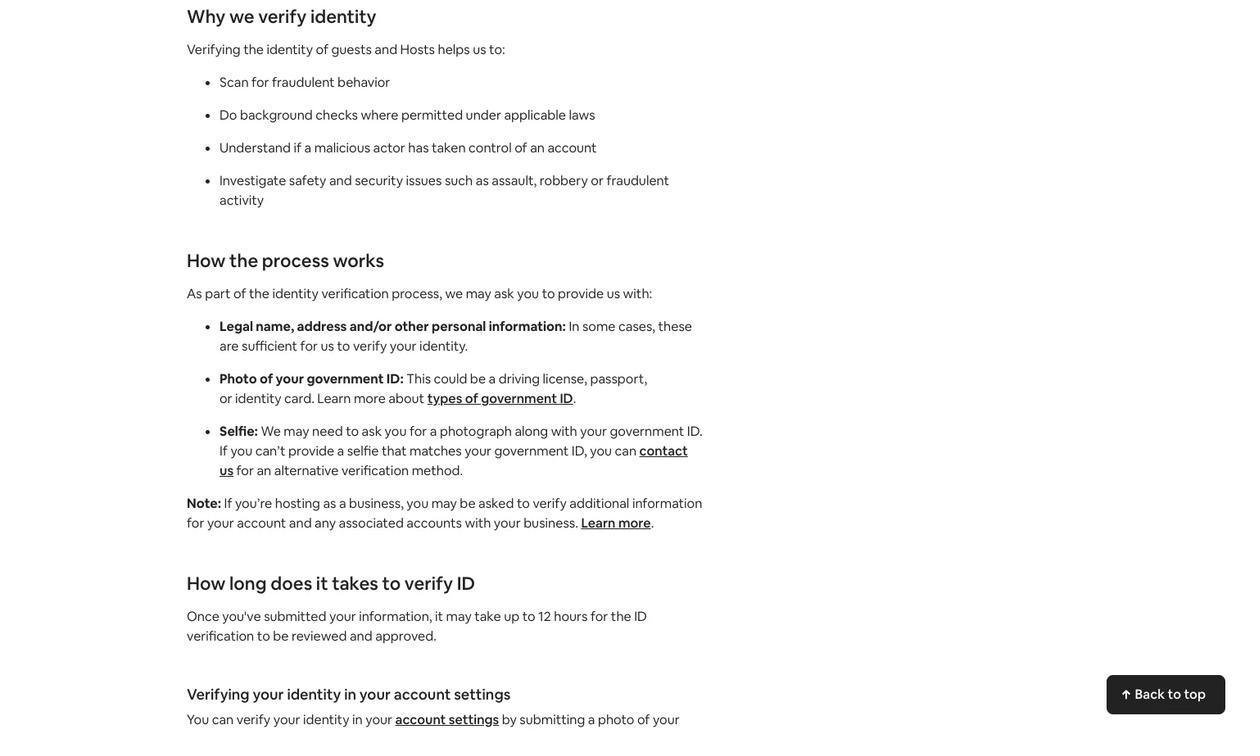 Task type: describe. For each thing, give the bounding box(es) containing it.
of up or identity
[[260, 370, 273, 388]]

1 horizontal spatial we
[[445, 285, 463, 302]]

you up that
[[385, 423, 407, 440]]

to inside button
[[1168, 686, 1182, 703]]

identity down process
[[272, 285, 319, 302]]

we may need to ask you for a photograph along with your government id. if you can't provide a selfie that matches your government id, you can
[[220, 423, 703, 460]]

activity
[[220, 192, 264, 209]]

to inside if you're hosting as a business, you may be asked to verify additional information for your account and any associated accounts with your business.
[[517, 495, 530, 512]]

0 vertical spatial .
[[573, 390, 577, 407]]

a inside by submitting a photo of your government id. you can do this when setting up an account – or when updating you
[[588, 711, 595, 729]]

other
[[395, 318, 429, 335]]

to:
[[489, 41, 506, 58]]

id:
[[387, 370, 404, 388]]

1 vertical spatial settings
[[449, 711, 499, 729]]

you inside by submitting a photo of your government id. you can do this when setting up an account – or when updating you
[[283, 731, 305, 734]]

of right 'types'
[[465, 390, 478, 407]]

to up the information: on the left top of the page
[[542, 285, 555, 302]]

about
[[389, 390, 425, 407]]

where
[[361, 107, 399, 124]]

and/or
[[350, 318, 392, 335]]

a up for an alternative verification method.
[[337, 443, 344, 460]]

long
[[230, 572, 267, 595]]

1 horizontal spatial ask
[[495, 285, 515, 302]]

control
[[469, 139, 512, 157]]

back to top
[[1136, 686, 1207, 703]]

–
[[545, 731, 552, 734]]

verifying for verifying the identity of guests and hosts helps us to:
[[187, 41, 241, 58]]

us inside in some cases, these are sufficient for us to verify your identity.
[[321, 338, 334, 355]]

background
[[240, 107, 313, 124]]

license,
[[543, 370, 588, 388]]

card.
[[284, 390, 315, 407]]

why
[[187, 5, 226, 28]]

you up the information: on the left top of the page
[[517, 285, 539, 302]]

account settings link
[[395, 711, 499, 729]]

1 when from the left
[[376, 731, 409, 734]]

of inside by submitting a photo of your government id. you can do this when setting up an account – or when updating you
[[638, 711, 650, 729]]

note:
[[187, 495, 221, 512]]

0 horizontal spatial it
[[316, 572, 328, 595]]

how for how long does it takes to verify id
[[187, 572, 226, 595]]

account up by submitting a photo of your government id. you can do this when setting up an account – or when updating you
[[394, 685, 451, 704]]

learn more link
[[581, 515, 651, 532]]

investigate
[[220, 172, 286, 189]]

us left the with:
[[607, 285, 621, 302]]

passport,
[[590, 370, 648, 388]]

id. inside we may need to ask you for a photograph along with your government id. if you can't provide a selfie that matches your government id, you can
[[688, 423, 703, 440]]

to inside we may need to ask you for a photograph along with your government id. if you can't provide a selfie that matches your government id, you can
[[346, 423, 359, 440]]

us left to:
[[473, 41, 487, 58]]

by
[[502, 711, 517, 729]]

hosting
[[275, 495, 320, 512]]

1 vertical spatial an
[[257, 462, 272, 479]]

with inside if you're hosting as a business, you may be asked to verify additional information for your account and any associated accounts with your business.
[[465, 515, 491, 532]]

learn more .
[[581, 515, 654, 532]]

along
[[515, 423, 549, 440]]

actor
[[373, 139, 406, 157]]

a inside if you're hosting as a business, you may be asked to verify additional information for your account and any associated accounts with your business.
[[339, 495, 346, 512]]

asked
[[479, 495, 514, 512]]

need
[[312, 423, 343, 440]]

1 vertical spatial verification
[[342, 462, 409, 479]]

in some cases, these are sufficient for us to verify your identity.
[[220, 318, 693, 355]]

contact us
[[220, 443, 688, 479]]

1 horizontal spatial id
[[560, 390, 573, 407]]

as part of the identity verification process, we may ask you to provide us with:
[[187, 285, 653, 302]]

if inside we may need to ask you for a photograph along with your government id. if you can't provide a selfie that matches your government id, you can
[[220, 443, 228, 460]]

be inside once you've submitted your information, it may take up to 12 hours for the id verification to be reviewed and approved.
[[273, 628, 289, 645]]

your inside once you've submitted your information, it may take up to 12 hours for the id verification to be reviewed and approved.
[[330, 608, 356, 625]]

your inside in some cases, these are sufficient for us to verify your identity.
[[390, 338, 417, 355]]

how the process works
[[187, 249, 384, 272]]

business.
[[524, 515, 579, 532]]

0 vertical spatial in
[[344, 685, 357, 704]]

setting
[[412, 731, 455, 734]]

2 when from the left
[[571, 731, 604, 734]]

and inside investigate safety and security issues such as assault, robbery or fraudulent activity
[[329, 172, 352, 189]]

0 vertical spatial verification
[[322, 285, 389, 302]]

matches
[[410, 443, 462, 460]]

0 horizontal spatial you
[[187, 711, 209, 729]]

with:
[[623, 285, 653, 302]]

the inside once you've submitted your information, it may take up to 12 hours for the id verification to be reviewed and approved.
[[611, 608, 632, 625]]

security
[[355, 172, 403, 189]]

has
[[408, 139, 429, 157]]

information:
[[489, 318, 566, 335]]

legal name, address and/or other personal information:
[[220, 318, 566, 335]]

by submitting a photo of your government id. you can do this when setting up an account – or when updating you
[[187, 711, 691, 734]]

verification inside once you've submitted your information, it may take up to 12 hours for the id verification to be reviewed and approved.
[[187, 628, 254, 645]]

process,
[[392, 285, 443, 302]]

checks
[[316, 107, 358, 124]]

robbery
[[540, 172, 588, 189]]

photo
[[220, 370, 257, 388]]

this
[[407, 370, 431, 388]]

1 vertical spatial id
[[457, 572, 475, 595]]

in
[[569, 318, 580, 335]]

for inside once you've submitted your information, it may take up to 12 hours for the id verification to be reviewed and approved.
[[591, 608, 608, 625]]

as inside investigate safety and security issues such as assault, robbery or fraudulent activity
[[476, 172, 489, 189]]

helps
[[438, 41, 470, 58]]

understand if a malicious actor has taken control of an account
[[220, 139, 597, 157]]

may inside if you're hosting as a business, you may be asked to verify additional information for your account and any associated accounts with your business.
[[432, 495, 457, 512]]

such
[[445, 172, 473, 189]]

for an alternative verification method.
[[234, 462, 463, 479]]

the up the scan
[[244, 41, 264, 58]]

up inside by submitting a photo of your government id. you can do this when setting up an account – or when updating you
[[457, 731, 473, 734]]

laws
[[569, 107, 596, 124]]

how for how the process works
[[187, 249, 226, 272]]

if inside if you're hosting as a business, you may be asked to verify additional information for your account and any associated accounts with your business.
[[224, 495, 232, 512]]

malicious
[[314, 139, 371, 157]]

photo
[[598, 711, 635, 729]]

a up matches
[[430, 423, 437, 440]]

address
[[297, 318, 347, 335]]

an inside by submitting a photo of your government id. you can do this when setting up an account – or when updating you
[[476, 731, 490, 734]]

method.
[[412, 462, 463, 479]]

additional
[[570, 495, 630, 512]]

cases,
[[619, 318, 656, 335]]

do background checks where permitted under applicable laws
[[220, 107, 596, 124]]

to inside in some cases, these are sufficient for us to verify your identity.
[[337, 338, 350, 355]]

assault,
[[492, 172, 537, 189]]

back
[[1136, 686, 1166, 703]]

understand
[[220, 139, 291, 157]]

does
[[271, 572, 312, 595]]

can't
[[255, 443, 286, 460]]

account up setting
[[395, 711, 446, 729]]

for inside in some cases, these are sufficient for us to verify your identity.
[[300, 338, 318, 355]]

works
[[333, 249, 384, 272]]

if you're hosting as a business, you may be asked to verify additional information for your account and any associated accounts with your business.
[[187, 495, 703, 532]]

you're
[[235, 495, 272, 512]]

identity up verifying the identity of guests and hosts helps us to:
[[311, 5, 377, 28]]

identity down why we verify identity
[[267, 41, 313, 58]]

verifying the identity of guests and hosts helps us to:
[[187, 41, 506, 58]]

photo of your government id:
[[220, 370, 407, 388]]

taken
[[432, 139, 466, 157]]

ask inside we may need to ask you for a photograph along with your government id. if you can't provide a selfie that matches your government id, you can
[[362, 423, 382, 440]]

driving
[[499, 370, 540, 388]]

scan
[[220, 74, 249, 91]]

as inside if you're hosting as a business, you may be asked to verify additional information for your account and any associated accounts with your business.
[[323, 495, 336, 512]]

fraudulent inside investigate safety and security issues such as assault, robbery or fraudulent activity
[[607, 172, 670, 189]]

you inside if you're hosting as a business, you may be asked to verify additional information for your account and any associated accounts with your business.
[[407, 495, 429, 512]]

for inside if you're hosting as a business, you may be asked to verify additional information for your account and any associated accounts with your business.
[[187, 515, 204, 532]]

for right the scan
[[252, 74, 269, 91]]

investigate safety and security issues such as assault, robbery or fraudulent activity
[[220, 172, 670, 209]]

verify inside in some cases, these are sufficient for us to verify your identity.
[[353, 338, 387, 355]]



Task type: vqa. For each thing, say whether or not it's contained in the screenshot.
verify inside If you're hosting as a business, you may be asked to verify additional information for your account and any associated accounts with your business.
yes



Task type: locate. For each thing, give the bounding box(es) containing it.
accounts
[[407, 515, 462, 532]]

for down "note:"
[[187, 515, 204, 532]]

up inside once you've submitted your information, it may take up to 12 hours for the id verification to be reviewed and approved.
[[504, 608, 520, 625]]

1 horizontal spatial when
[[571, 731, 604, 734]]

in
[[344, 685, 357, 704], [352, 711, 363, 729]]

you
[[517, 285, 539, 302], [385, 423, 407, 440], [231, 443, 253, 460], [590, 443, 612, 460], [407, 495, 429, 512]]

0 vertical spatial or
[[591, 172, 604, 189]]

or identity
[[220, 390, 282, 407]]

id inside once you've submitted your information, it may take up to 12 hours for the id verification to be reviewed and approved.
[[635, 608, 647, 625]]

with
[[551, 423, 578, 440], [465, 515, 491, 532]]

updating
[[606, 731, 661, 734]]

of up updating
[[638, 711, 650, 729]]

types
[[428, 390, 463, 407]]

a down for an alternative verification method.
[[339, 495, 346, 512]]

it inside once you've submitted your information, it may take up to 12 hours for the id verification to be reviewed and approved.
[[435, 608, 444, 625]]

. down license,
[[573, 390, 577, 407]]

settings up by
[[454, 685, 511, 704]]

1 vertical spatial .
[[651, 515, 654, 532]]

0 horizontal spatial provide
[[289, 443, 334, 460]]

1 vertical spatial it
[[435, 608, 444, 625]]

types of government id link
[[428, 390, 573, 407]]

verification down once on the left bottom of page
[[187, 628, 254, 645]]

0 horizontal spatial id
[[457, 572, 475, 595]]

learn inside this could be a driving license, passport, or identity card. learn more about
[[317, 390, 351, 407]]

a up types of government id link
[[489, 370, 496, 388]]

account down you're
[[237, 515, 286, 532]]

and down information,
[[350, 628, 373, 645]]

identity up the you can verify your identity in your account settings
[[287, 685, 341, 704]]

may
[[466, 285, 492, 302], [284, 423, 309, 440], [432, 495, 457, 512], [446, 608, 472, 625]]

it up approved.
[[435, 608, 444, 625]]

you can verify your identity in your account settings
[[187, 711, 499, 729]]

. down information in the right bottom of the page
[[651, 515, 654, 532]]

account inside if you're hosting as a business, you may be asked to verify additional information for your account and any associated accounts with your business.
[[237, 515, 286, 532]]

1 vertical spatial verifying
[[187, 685, 250, 704]]

are
[[220, 338, 239, 355]]

id.
[[688, 423, 703, 440], [264, 731, 280, 734]]

of right "control"
[[515, 139, 528, 157]]

with inside we may need to ask you for a photograph along with your government id. if you can't provide a selfie that matches your government id, you can
[[551, 423, 578, 440]]

us up "note:"
[[220, 462, 234, 479]]

0 vertical spatial be
[[470, 370, 486, 388]]

business,
[[349, 495, 404, 512]]

0 horizontal spatial fraudulent
[[272, 74, 335, 91]]

account inside by submitting a photo of your government id. you can do this when setting up an account – or when updating you
[[493, 731, 543, 734]]

1 horizontal spatial it
[[435, 608, 444, 625]]

1 vertical spatial can
[[212, 711, 234, 729]]

under
[[466, 107, 502, 124]]

to up selfie
[[346, 423, 359, 440]]

and inside if you're hosting as a business, you may be asked to verify additional information for your account and any associated accounts with your business.
[[289, 515, 312, 532]]

1 vertical spatial id.
[[264, 731, 280, 734]]

may left the take
[[446, 608, 472, 625]]

.
[[573, 390, 577, 407], [651, 515, 654, 532]]

more down information in the right bottom of the page
[[619, 515, 651, 532]]

fraudulent right robbery
[[607, 172, 670, 189]]

1 horizontal spatial an
[[476, 731, 490, 734]]

government
[[307, 370, 384, 388], [481, 390, 557, 407], [610, 423, 685, 440], [495, 443, 569, 460], [187, 731, 261, 734]]

1 vertical spatial ask
[[362, 423, 382, 440]]

behavior
[[338, 74, 390, 91]]

once you've submitted your information, it may take up to 12 hours for the id verification to be reviewed and approved.
[[187, 608, 647, 645]]

account down by
[[493, 731, 543, 734]]

more inside this could be a driving license, passport, or identity card. learn more about
[[354, 390, 386, 407]]

hosts
[[400, 41, 435, 58]]

0 vertical spatial more
[[354, 390, 386, 407]]

0 horizontal spatial can
[[212, 711, 234, 729]]

you right id,
[[590, 443, 612, 460]]

that
[[382, 443, 407, 460]]

associated
[[339, 515, 404, 532]]

1 horizontal spatial you
[[283, 731, 305, 734]]

1 horizontal spatial id.
[[688, 423, 703, 440]]

0 horizontal spatial as
[[323, 495, 336, 512]]

1 horizontal spatial with
[[551, 423, 578, 440]]

1 vertical spatial more
[[619, 515, 651, 532]]

with up id,
[[551, 423, 578, 440]]

with down "asked"
[[465, 515, 491, 532]]

top
[[1185, 686, 1207, 703]]

1 vertical spatial if
[[224, 495, 232, 512]]

1 vertical spatial be
[[460, 495, 476, 512]]

be right could
[[470, 370, 486, 388]]

if
[[294, 139, 302, 157]]

a right if
[[305, 139, 312, 157]]

0 vertical spatial id.
[[688, 423, 703, 440]]

0 vertical spatial fraudulent
[[272, 74, 335, 91]]

may right we
[[284, 423, 309, 440]]

0 horizontal spatial more
[[354, 390, 386, 407]]

to down address
[[337, 338, 350, 355]]

2 horizontal spatial an
[[530, 139, 545, 157]]

we
[[261, 423, 281, 440]]

2 verifying from the top
[[187, 685, 250, 704]]

0 vertical spatial up
[[504, 608, 520, 625]]

you
[[187, 711, 209, 729], [283, 731, 305, 734]]

of left guests
[[316, 41, 329, 58]]

may inside once you've submitted your information, it may take up to 12 hours for the id verification to be reviewed and approved.
[[446, 608, 472, 625]]

hours
[[554, 608, 588, 625]]

id down license,
[[560, 390, 573, 407]]

identity up do on the left bottom of page
[[303, 711, 350, 729]]

and down malicious
[[329, 172, 352, 189]]

if
[[220, 443, 228, 460], [224, 495, 232, 512]]

to up information,
[[382, 572, 401, 595]]

0 vertical spatial id
[[560, 390, 573, 407]]

0 vertical spatial an
[[530, 139, 545, 157]]

0 vertical spatial can
[[615, 443, 637, 460]]

id. inside by submitting a photo of your government id. you can do this when setting up an account – or when updating you
[[264, 731, 280, 734]]

if down selfie:
[[220, 443, 228, 460]]

0 vertical spatial you
[[187, 711, 209, 729]]

part
[[205, 285, 231, 302]]

2 vertical spatial verification
[[187, 628, 254, 645]]

may inside we may need to ask you for a photograph along with your government id. if you can't provide a selfie that matches your government id, you can
[[284, 423, 309, 440]]

the up name,
[[249, 285, 270, 302]]

1 verifying from the top
[[187, 41, 241, 58]]

types of government id .
[[428, 390, 577, 407]]

settings
[[454, 685, 511, 704], [449, 711, 499, 729]]

submitted
[[264, 608, 327, 625]]

2 vertical spatial can
[[308, 731, 330, 734]]

1 vertical spatial as
[[323, 495, 336, 512]]

1 vertical spatial fraudulent
[[607, 172, 670, 189]]

1 horizontal spatial learn
[[581, 515, 616, 532]]

applicable
[[504, 107, 566, 124]]

1 horizontal spatial up
[[504, 608, 520, 625]]

0 vertical spatial verifying
[[187, 41, 241, 58]]

sufficient
[[242, 338, 298, 355]]

for up you're
[[237, 462, 254, 479]]

an down the "can't"
[[257, 462, 272, 479]]

1 vertical spatial we
[[445, 285, 463, 302]]

learn down additional on the bottom of the page
[[581, 515, 616, 532]]

take
[[475, 608, 501, 625]]

or inside by submitting a photo of your government id. you can do this when setting up an account – or when updating you
[[555, 731, 568, 734]]

0 horizontal spatial an
[[257, 462, 272, 479]]

0 vertical spatial if
[[220, 443, 228, 460]]

0 horizontal spatial id.
[[264, 731, 280, 734]]

verification down works
[[322, 285, 389, 302]]

2 vertical spatial an
[[476, 731, 490, 734]]

the
[[244, 41, 264, 58], [230, 249, 258, 272], [249, 285, 270, 302], [611, 608, 632, 625]]

can inside by submitting a photo of your government id. you can do this when setting up an account – or when updating you
[[308, 731, 330, 734]]

photograph
[[440, 423, 512, 440]]

0 vertical spatial how
[[187, 249, 226, 272]]

up down account settings link
[[457, 731, 473, 734]]

id. up contact
[[688, 423, 703, 440]]

1 how from the top
[[187, 249, 226, 272]]

to right "asked"
[[517, 495, 530, 512]]

personal
[[432, 318, 486, 335]]

us down address
[[321, 338, 334, 355]]

0 horizontal spatial ask
[[362, 423, 382, 440]]

name,
[[256, 318, 294, 335]]

this could be a driving license, passport, or identity card. learn more about
[[220, 370, 648, 407]]

selfie
[[347, 443, 379, 460]]

1 horizontal spatial can
[[308, 731, 330, 734]]

government inside by submitting a photo of your government id. you can do this when setting up an account – or when updating you
[[187, 731, 261, 734]]

do
[[220, 107, 237, 124]]

for inside we may need to ask you for a photograph along with your government id. if you can't provide a selfie that matches your government id, you can
[[410, 423, 427, 440]]

2 vertical spatial be
[[273, 628, 289, 645]]

verifying down why
[[187, 41, 241, 58]]

verification down selfie
[[342, 462, 409, 479]]

1 horizontal spatial fraudulent
[[607, 172, 670, 189]]

and left hosts
[[375, 41, 398, 58]]

account up robbery
[[548, 139, 597, 157]]

be inside this could be a driving license, passport, or identity card. learn more about
[[470, 370, 486, 388]]

1 horizontal spatial provide
[[558, 285, 604, 302]]

a left photo
[[588, 711, 595, 729]]

id right hours
[[635, 608, 647, 625]]

0 vertical spatial as
[[476, 172, 489, 189]]

1 vertical spatial learn
[[581, 515, 616, 532]]

id
[[560, 390, 573, 407], [457, 572, 475, 595], [635, 608, 647, 625]]

these
[[659, 318, 693, 335]]

to down you've
[[257, 628, 270, 645]]

2 how from the top
[[187, 572, 226, 595]]

to left the top
[[1168, 686, 1182, 703]]

1 vertical spatial in
[[352, 711, 363, 729]]

may up "personal"
[[466, 285, 492, 302]]

or right robbery
[[591, 172, 604, 189]]

we right why
[[229, 5, 254, 28]]

how up part
[[187, 249, 226, 272]]

permitted
[[402, 107, 463, 124]]

learn
[[317, 390, 351, 407], [581, 515, 616, 532]]

0 horizontal spatial we
[[229, 5, 254, 28]]

selfie:
[[220, 423, 258, 440]]

once
[[187, 608, 219, 625]]

2 horizontal spatial can
[[615, 443, 637, 460]]

id. left do on the left bottom of page
[[264, 731, 280, 734]]

settings left by
[[449, 711, 499, 729]]

be down submitted on the bottom left
[[273, 628, 289, 645]]

approved.
[[376, 628, 437, 645]]

an down account settings link
[[476, 731, 490, 734]]

more left 'about' in the bottom left of the page
[[354, 390, 386, 407]]

or inside investigate safety and security issues such as assault, robbery or fraudulent activity
[[591, 172, 604, 189]]

0 vertical spatial with
[[551, 423, 578, 440]]

us inside contact us
[[220, 462, 234, 479]]

2 vertical spatial id
[[635, 608, 647, 625]]

verifying for verifying your identity in your account settings
[[187, 685, 250, 704]]

1 vertical spatial up
[[457, 731, 473, 734]]

0 vertical spatial settings
[[454, 685, 511, 704]]

as right such at the top left of page
[[476, 172, 489, 189]]

verifying your identity in your account settings
[[187, 685, 511, 704]]

0 horizontal spatial when
[[376, 731, 409, 734]]

ask up selfie
[[362, 423, 382, 440]]

do
[[332, 731, 348, 734]]

this
[[351, 731, 373, 734]]

0 horizontal spatial up
[[457, 731, 473, 734]]

when
[[376, 731, 409, 734], [571, 731, 604, 734]]

when right the this
[[376, 731, 409, 734]]

could
[[434, 370, 468, 388]]

contact us link
[[220, 443, 688, 479]]

may up accounts
[[432, 495, 457, 512]]

provide inside we may need to ask you for a photograph along with your government id. if you can't provide a selfie that matches your government id, you can
[[289, 443, 334, 460]]

you down selfie:
[[231, 443, 253, 460]]

when down photo
[[571, 731, 604, 734]]

verify inside if you're hosting as a business, you may be asked to verify additional information for your account and any associated accounts with your business.
[[533, 495, 567, 512]]

0 horizontal spatial .
[[573, 390, 577, 407]]

it right does
[[316, 572, 328, 595]]

in up the you can verify your identity in your account settings
[[344, 685, 357, 704]]

how
[[187, 249, 226, 272], [187, 572, 226, 595]]

1 horizontal spatial more
[[619, 515, 651, 532]]

1 vertical spatial how
[[187, 572, 226, 595]]

0 vertical spatial learn
[[317, 390, 351, 407]]

can inside we may need to ask you for a photograph along with your government id. if you can't provide a selfie that matches your government id, you can
[[615, 443, 637, 460]]

if right "note:"
[[224, 495, 232, 512]]

how long does it takes to verify id
[[187, 572, 475, 595]]

back to top button
[[1108, 675, 1226, 715]]

be left "asked"
[[460, 495, 476, 512]]

id up the take
[[457, 572, 475, 595]]

0 vertical spatial provide
[[558, 285, 604, 302]]

0 horizontal spatial or
[[555, 731, 568, 734]]

1 horizontal spatial as
[[476, 172, 489, 189]]

1 horizontal spatial or
[[591, 172, 604, 189]]

the up part
[[230, 249, 258, 272]]

some
[[583, 318, 616, 335]]

0 vertical spatial it
[[316, 572, 328, 595]]

of right part
[[234, 285, 246, 302]]

can
[[615, 443, 637, 460], [212, 711, 234, 729], [308, 731, 330, 734]]

1 vertical spatial with
[[465, 515, 491, 532]]

0 vertical spatial we
[[229, 5, 254, 28]]

a inside this could be a driving license, passport, or identity card. learn more about
[[489, 370, 496, 388]]

ask up the information: on the left top of the page
[[495, 285, 515, 302]]

be
[[470, 370, 486, 388], [460, 495, 476, 512], [273, 628, 289, 645]]

0 horizontal spatial learn
[[317, 390, 351, 407]]

provide up in
[[558, 285, 604, 302]]

for down address
[[300, 338, 318, 355]]

guests
[[332, 41, 372, 58]]

be inside if you're hosting as a business, you may be asked to verify additional information for your account and any associated accounts with your business.
[[460, 495, 476, 512]]

information
[[633, 495, 703, 512]]

we up "personal"
[[445, 285, 463, 302]]

as
[[187, 285, 202, 302]]

1 vertical spatial provide
[[289, 443, 334, 460]]

of
[[316, 41, 329, 58], [515, 139, 528, 157], [234, 285, 246, 302], [260, 370, 273, 388], [465, 390, 478, 407], [638, 711, 650, 729]]

1 vertical spatial or
[[555, 731, 568, 734]]

ask
[[495, 285, 515, 302], [362, 423, 382, 440]]

1 horizontal spatial .
[[651, 515, 654, 532]]

0 vertical spatial ask
[[495, 285, 515, 302]]

0 horizontal spatial with
[[465, 515, 491, 532]]

and inside once you've submitted your information, it may take up to 12 hours for the id verification to be reviewed and approved.
[[350, 628, 373, 645]]

2 horizontal spatial id
[[635, 608, 647, 625]]

as
[[476, 172, 489, 189], [323, 495, 336, 512]]

as up "any"
[[323, 495, 336, 512]]

and down hosting at the bottom of page
[[289, 515, 312, 532]]

your inside by submitting a photo of your government id. you can do this when setting up an account – or when updating you
[[653, 711, 680, 729]]

1 vertical spatial you
[[283, 731, 305, 734]]

learn down 'photo of your government id:'
[[317, 390, 351, 407]]

or right –
[[555, 731, 568, 734]]

for right hours
[[591, 608, 608, 625]]

the right hours
[[611, 608, 632, 625]]

verifying down once on the left bottom of page
[[187, 685, 250, 704]]

in up the this
[[352, 711, 363, 729]]

provide up the alternative
[[289, 443, 334, 460]]

we
[[229, 5, 254, 28], [445, 285, 463, 302]]

an down applicable
[[530, 139, 545, 157]]

identity.
[[420, 338, 468, 355]]

provide
[[558, 285, 604, 302], [289, 443, 334, 460]]

for up matches
[[410, 423, 427, 440]]

you up accounts
[[407, 495, 429, 512]]

to left 12
[[523, 608, 536, 625]]

takes
[[332, 572, 379, 595]]



